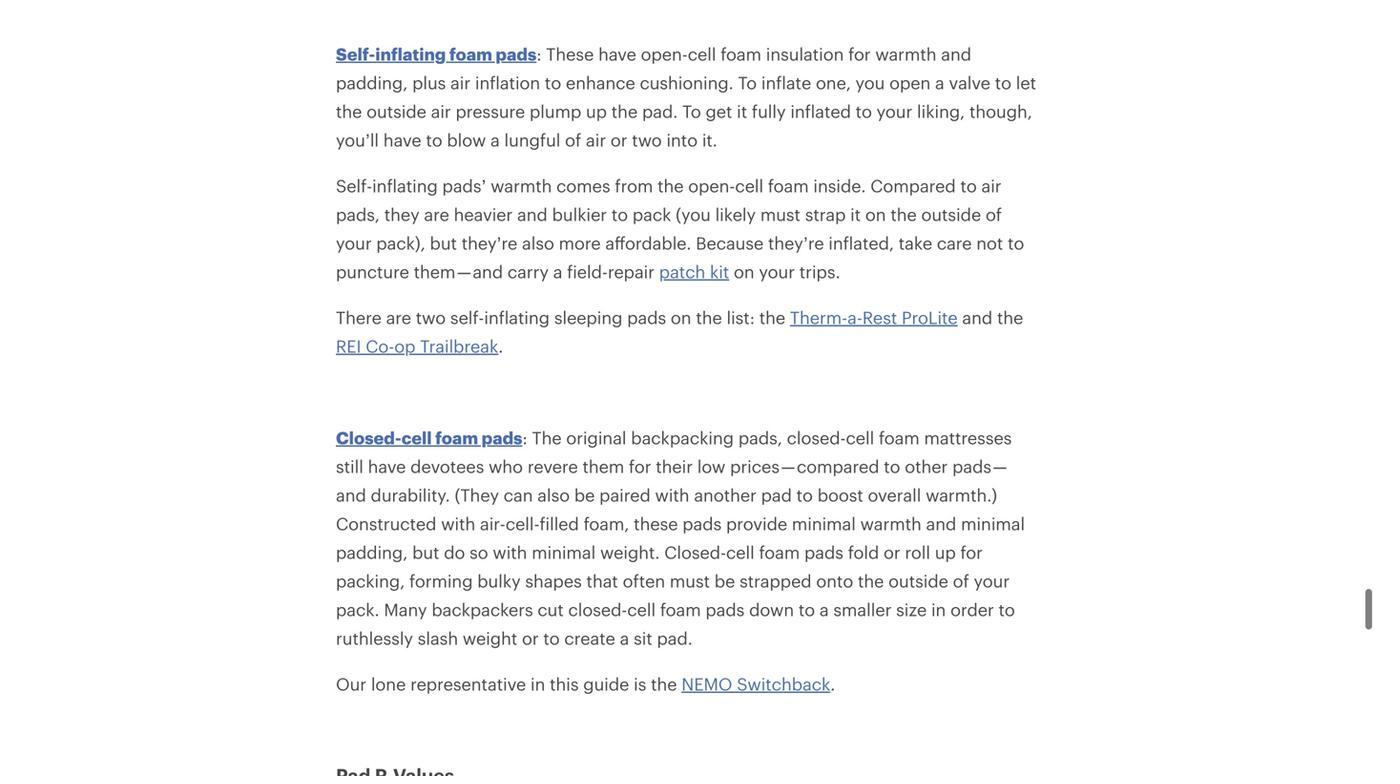Task type: describe. For each thing, give the bounding box(es) containing it.
warmth inside self-inflating pads' warmth comes from the open-cell foam inside. compared to air pads, they are heavier and bulkier to pack (you likely must strap it on the outside of your pack), but they're also more affordable. because they're inflated, take care not to puncture them—and carry a field-repair
[[491, 176, 552, 196]]

the down enhance
[[612, 101, 638, 121]]

do
[[444, 542, 465, 563]]

op
[[395, 336, 416, 356]]

plus
[[413, 73, 446, 93]]

their
[[656, 457, 693, 477]]

foam up the other on the bottom of the page
[[879, 428, 920, 448]]

patch kit on your trips.
[[660, 262, 841, 282]]

to down you
[[856, 101, 873, 121]]

often
[[623, 571, 666, 591]]

they
[[385, 204, 420, 225]]

blow
[[447, 130, 486, 150]]

it inside : these have open-cell foam insulation for warmth and padding, plus air inflation to enhance cushioning. to inflate one, you open a valve to let the outside air pressure plump up the pad. to get it fully inflated to your liking, though, you'll have to blow a lungful of air or two into it.
[[737, 101, 748, 121]]

pad. inside : these have open-cell foam insulation for warmth and padding, plus air inflation to enhance cushioning. to inflate one, you open a valve to let the outside air pressure plump up the pad. to get it fully inflated to your liking, though, you'll have to blow a lungful of air or two into it.
[[643, 101, 678, 121]]

them—and
[[414, 262, 503, 282]]

weight.
[[601, 542, 660, 563]]

can
[[504, 485, 533, 505]]

these
[[546, 44, 594, 64]]

puncture
[[336, 262, 409, 282]]

your inside self-inflating pads' warmth comes from the open-cell foam inside. compared to air pads, they are heavier and bulkier to pack (you likely must strap it on the outside of your pack), but they're also more affordable. because they're inflated, take care not to puncture them—and carry a field-repair
[[336, 233, 372, 253]]

2 horizontal spatial for
[[961, 542, 983, 563]]

padding, inside : these have open-cell foam insulation for warmth and padding, plus air inflation to enhance cushioning. to inflate one, you open a valve to let the outside air pressure plump up the pad. to get it fully inflated to your liking, though, you'll have to blow a lungful of air or two into it.
[[336, 73, 408, 93]]

let
[[1017, 73, 1037, 93]]

carry
[[508, 262, 549, 282]]

2 they're from the left
[[769, 233, 825, 253]]

liking,
[[918, 101, 966, 121]]

still
[[336, 457, 364, 477]]

your left the trips.
[[759, 262, 795, 282]]

open
[[890, 73, 931, 93]]

prices—compared
[[731, 457, 880, 477]]

trailbreak
[[420, 336, 499, 356]]

pack),
[[377, 233, 426, 253]]

order
[[951, 600, 995, 620]]

mattresses
[[925, 428, 1012, 448]]

0 horizontal spatial closed-
[[569, 600, 628, 620]]

closed-cell foam pads link
[[336, 428, 523, 448]]

co-
[[366, 336, 395, 356]]

pads up who on the bottom left of the page
[[482, 428, 523, 448]]

: these have open-cell foam insulation for warmth and padding, plus air inflation to enhance cushioning. to inflate one, you open a valve to let the outside air pressure plump up the pad. to get it fully inflated to your liking, though, you'll have to blow a lungful of air or two into it.
[[336, 44, 1037, 150]]

the
[[532, 428, 562, 448]]

cell-
[[506, 514, 540, 534]]

inside.
[[814, 176, 866, 196]]

fold
[[849, 542, 880, 563]]

prolite
[[902, 308, 958, 328]]

to up plump
[[545, 73, 562, 93]]

0 horizontal spatial minimal
[[532, 542, 596, 563]]

open- inside : these have open-cell foam insulation for warmth and padding, plus air inflation to enhance cushioning. to inflate one, you open a valve to let the outside air pressure plump up the pad. to get it fully inflated to your liking, though, you'll have to blow a lungful of air or two into it.
[[641, 44, 688, 64]]

representative
[[411, 674, 526, 694]]

comes
[[557, 176, 611, 196]]

though,
[[970, 101, 1033, 121]]

the down not
[[998, 308, 1024, 328]]

constructed
[[336, 514, 437, 534]]

pad
[[762, 485, 792, 505]]

forming
[[410, 571, 473, 591]]

0 horizontal spatial closed-
[[336, 428, 402, 448]]

two inside there are two self-inflating sleeping pads on the list: the therm-a-rest prolite and the rei co-op trailbreak .
[[416, 308, 446, 328]]

patch kit link
[[660, 262, 730, 282]]

foam up devotees
[[435, 428, 478, 448]]

. inside there are two self-inflating sleeping pads on the list: the therm-a-rest prolite and the rei co-op trailbreak .
[[499, 336, 504, 356]]

but inside : the original backpacking pads, closed-cell foam mattresses still have devotees who revere them for their low prices—compared to other pads— and durability. (they can also be paired with another pad to boost overall warmth.) constructed with air-cell-filled foam, these pads provide minimal warmth and minimal padding, but do so with minimal weight. closed-cell foam pads fold or roll up for packing, forming bulky shapes that often must be strapped onto the outside of your pack. many backpackers cut closed-cell foam pads down to a smaller size in order to ruthlessly slash weight or to create a sit pad.
[[413, 542, 440, 563]]

it inside self-inflating pads' warmth comes from the open-cell foam inside. compared to air pads, they are heavier and bulkier to pack (you likely must strap it on the outside of your pack), but they're also more affordable. because they're inflated, take care not to puncture them—and carry a field-repair
[[851, 204, 861, 225]]

and inside self-inflating pads' warmth comes from the open-cell foam inside. compared to air pads, they are heavier and bulkier to pack (you likely must strap it on the outside of your pack), but they're also more affordable. because they're inflated, take care not to puncture them—and carry a field-repair
[[518, 204, 548, 225]]

strap
[[806, 204, 846, 225]]

you
[[856, 73, 885, 93]]

self-
[[451, 308, 484, 328]]

cell up 'boost'
[[846, 428, 875, 448]]

inflating for pads'
[[372, 176, 438, 196]]

outside inside self-inflating pads' warmth comes from the open-cell foam inside. compared to air pads, they are heavier and bulkier to pack (you likely must strap it on the outside of your pack), but they're also more affordable. because they're inflated, take care not to puncture them—and carry a field-repair
[[922, 204, 982, 225]]

outside inside : the original backpacking pads, closed-cell foam mattresses still have devotees who revere them for their low prices—compared to other pads— and durability. (they can also be paired with another pad to boost overall warmth.) constructed with air-cell-filled foam, these pads provide minimal warmth and minimal padding, but do so with minimal weight. closed-cell foam pads fold or roll up for packing, forming bulky shapes that often must be strapped onto the outside of your pack. many backpackers cut closed-cell foam pads down to a smaller size in order to ruthlessly slash weight or to create a sit pad.
[[889, 571, 949, 591]]

that
[[587, 571, 619, 591]]

1 vertical spatial be
[[715, 571, 735, 591]]

into
[[667, 130, 698, 150]]

durability.
[[371, 485, 450, 505]]

patch
[[660, 262, 706, 282]]

: for closed-cell foam pads
[[523, 428, 528, 448]]

sleeping
[[555, 308, 623, 328]]

(you
[[676, 204, 711, 225]]

foam,
[[584, 514, 630, 534]]

air inside self-inflating pads' warmth comes from the open-cell foam inside. compared to air pads, they are heavier and bulkier to pack (you likely must strap it on the outside of your pack), but they're also more affordable. because they're inflated, take care not to puncture them—and carry a field-repair
[[982, 176, 1002, 196]]

cut
[[538, 600, 564, 620]]

self- for self-inflating pads' warmth comes from the open-cell foam inside. compared to air pads, they are heavier and bulkier to pack (you likely must strap it on the outside of your pack), but they're also more affordable. because they're inflated, take care not to puncture them—and carry a field-repair
[[336, 176, 372, 196]]

there are two self-inflating sleeping pads on the list: the therm-a-rest prolite and the rei co-op trailbreak .
[[336, 308, 1024, 356]]

the inside : the original backpacking pads, closed-cell foam mattresses still have devotees who revere them for their low prices—compared to other pads— and durability. (they can also be paired with another pad to boost overall warmth.) constructed with air-cell-filled foam, these pads provide minimal warmth and minimal padding, but do so with minimal weight. closed-cell foam pads fold or roll up for packing, forming bulky shapes that often must be strapped onto the outside of your pack. many backpackers cut closed-cell foam pads down to a smaller size in order to ruthlessly slash weight or to create a sit pad.
[[858, 571, 885, 591]]

heavier
[[454, 204, 513, 225]]

are inside there are two self-inflating sleeping pads on the list: the therm-a-rest prolite and the rei co-op trailbreak .
[[386, 308, 412, 328]]

original
[[566, 428, 627, 448]]

pack.
[[336, 600, 380, 620]]

pads up the inflation
[[496, 44, 537, 64]]

roll
[[906, 542, 931, 563]]

2 horizontal spatial minimal
[[962, 514, 1026, 534]]

self-inflating pads' warmth comes from the open-cell foam inside. compared to air pads, they are heavier and bulkier to pack (you likely must strap it on the outside of your pack), but they're also more affordable. because they're inflated, take care not to puncture them—and carry a field-repair
[[336, 176, 1025, 282]]

to down cut on the bottom of page
[[544, 628, 560, 648]]

list:
[[727, 308, 755, 328]]

who
[[489, 457, 523, 477]]

down
[[750, 600, 794, 620]]

cell inside self-inflating pads' warmth comes from the open-cell foam inside. compared to air pads, they are heavier and bulkier to pack (you likely must strap it on the outside of your pack), but they're also more affordable. because they're inflated, take care not to puncture them—and carry a field-repair
[[736, 176, 764, 196]]

of inside self-inflating pads' warmth comes from the open-cell foam inside. compared to air pads, they are heavier and bulkier to pack (you likely must strap it on the outside of your pack), but they're also more affordable. because they're inflated, take care not to puncture them—and carry a field-repair
[[986, 204, 1003, 225]]

pads, inside self-inflating pads' warmth comes from the open-cell foam inside. compared to air pads, they are heavier and bulkier to pack (you likely must strap it on the outside of your pack), but they're also more affordable. because they're inflated, take care not to puncture them—and carry a field-repair
[[336, 204, 380, 225]]

bulky
[[478, 571, 521, 591]]

devotees
[[411, 457, 484, 477]]

0 horizontal spatial be
[[575, 485, 595, 505]]

a up liking,
[[936, 73, 945, 93]]

foam up strapped
[[760, 542, 800, 563]]

cell up devotees
[[402, 428, 432, 448]]

must inside self-inflating pads' warmth comes from the open-cell foam inside. compared to air pads, they are heavier and bulkier to pack (you likely must strap it on the outside of your pack), but they're also more affordable. because they're inflated, take care not to puncture them—and carry a field-repair
[[761, 204, 801, 225]]

must inside : the original backpacking pads, closed-cell foam mattresses still have devotees who revere them for their low prices—compared to other pads— and durability. (they can also be paired with another pad to boost overall warmth.) constructed with air-cell-filled foam, these pads provide minimal warmth and minimal padding, but do so with minimal weight. closed-cell foam pads fold or roll up for packing, forming bulky shapes that often must be strapped onto the outside of your pack. many backpackers cut closed-cell foam pads down to a smaller size in order to ruthlessly slash weight or to create a sit pad.
[[670, 571, 710, 591]]

0 vertical spatial with
[[655, 485, 690, 505]]

in inside : the original backpacking pads, closed-cell foam mattresses still have devotees who revere them for their low prices—compared to other pads— and durability. (they can also be paired with another pad to boost overall warmth.) constructed with air-cell-filled foam, these pads provide minimal warmth and minimal padding, but do so with minimal weight. closed-cell foam pads fold or roll up for packing, forming bulky shapes that often must be strapped onto the outside of your pack. many backpackers cut closed-cell foam pads down to a smaller size in order to ruthlessly slash weight or to create a sit pad.
[[932, 600, 946, 620]]

likely
[[716, 204, 756, 225]]

provide
[[727, 514, 788, 534]]

fully
[[752, 101, 786, 121]]

to right compared
[[961, 176, 977, 196]]

paired
[[600, 485, 651, 505]]

to down from
[[612, 204, 628, 225]]

foam up the inflation
[[450, 44, 493, 64]]

the left list:
[[696, 308, 722, 328]]

so
[[470, 542, 489, 563]]

1 horizontal spatial minimal
[[792, 514, 856, 534]]

a inside self-inflating pads' warmth comes from the open-cell foam inside. compared to air pads, they are heavier and bulkier to pack (you likely must strap it on the outside of your pack), but they're also more affordable. because they're inflated, take care not to puncture them—and carry a field-repair
[[554, 262, 563, 282]]

kit
[[710, 262, 730, 282]]

the up pack
[[658, 176, 684, 196]]

these
[[634, 514, 678, 534]]

also inside : the original backpacking pads, closed-cell foam mattresses still have devotees who revere them for their low prices—compared to other pads— and durability. (they can also be paired with another pad to boost overall warmth.) constructed with air-cell-filled foam, these pads provide minimal warmth and minimal padding, but do so with minimal weight. closed-cell foam pads fold or roll up for packing, forming bulky shapes that often must be strapped onto the outside of your pack. many backpackers cut closed-cell foam pads down to a smaller size in order to ruthlessly slash weight or to create a sit pad.
[[538, 485, 570, 505]]

another
[[694, 485, 757, 505]]

slash
[[418, 628, 458, 648]]

field-
[[567, 262, 608, 282]]

to right not
[[1008, 233, 1025, 253]]

rei co-op trailbreak link
[[336, 336, 499, 356]]

compared
[[871, 176, 956, 196]]

pads left down
[[706, 600, 745, 620]]

up inside : the original backpacking pads, closed-cell foam mattresses still have devotees who revere them for their low prices—compared to other pads— and durability. (they can also be paired with another pad to boost overall warmth.) constructed with air-cell-filled foam, these pads provide minimal warmth and minimal padding, but do so with minimal weight. closed-cell foam pads fold or roll up for packing, forming bulky shapes that often must be strapped onto the outside of your pack. many backpackers cut closed-cell foam pads down to a smaller size in order to ruthlessly slash weight or to create a sit pad.
[[935, 542, 956, 563]]

on inside there are two self-inflating sleeping pads on the list: the therm-a-rest prolite and the rei co-op trailbreak .
[[671, 308, 692, 328]]

foam inside self-inflating pads' warmth comes from the open-cell foam inside. compared to air pads, they are heavier and bulkier to pack (you likely must strap it on the outside of your pack), but they're also more affordable. because they're inflated, take care not to puncture them—and carry a field-repair
[[769, 176, 809, 196]]

for inside : these have open-cell foam insulation for warmth and padding, plus air inflation to enhance cushioning. to inflate one, you open a valve to let the outside air pressure plump up the pad. to get it fully inflated to your liking, though, you'll have to blow a lungful of air or two into it.
[[849, 44, 871, 64]]

repair
[[608, 262, 655, 282]]

the up you'll
[[336, 101, 362, 121]]

1 vertical spatial have
[[384, 130, 422, 150]]

our
[[336, 674, 367, 694]]



Task type: vqa. For each thing, say whether or not it's contained in the screenshot.
Jackets in Shirts Sports Bras Shorts Pants Jackets Tank Tops Leggings
no



Task type: locate. For each thing, give the bounding box(es) containing it.
0 horizontal spatial :
[[523, 428, 528, 448]]

inflation
[[475, 73, 541, 93]]

therm-
[[790, 308, 848, 328]]

2 horizontal spatial of
[[986, 204, 1003, 225]]

open- up cushioning.
[[641, 44, 688, 64]]

a
[[936, 73, 945, 93], [491, 130, 500, 150], [554, 262, 563, 282], [820, 600, 829, 620], [620, 628, 630, 648]]

1 vertical spatial closed-
[[665, 542, 727, 563]]

outside inside : these have open-cell foam insulation for warmth and padding, plus air inflation to enhance cushioning. to inflate one, you open a valve to let the outside air pressure plump up the pad. to get it fully inflated to your liking, though, you'll have to blow a lungful of air or two into it.
[[367, 101, 427, 121]]

1 they're from the left
[[462, 233, 518, 253]]

of inside : the original backpacking pads, closed-cell foam mattresses still have devotees who revere them for their low prices—compared to other pads— and durability. (they can also be paired with another pad to boost overall warmth.) constructed with air-cell-filled foam, these pads provide minimal warmth and minimal padding, but do so with minimal weight. closed-cell foam pads fold or roll up for packing, forming bulky shapes that often must be strapped onto the outside of your pack. many backpackers cut closed-cell foam pads down to a smaller size in order to ruthlessly slash weight or to create a sit pad.
[[953, 571, 970, 591]]

warmth inside : the original backpacking pads, closed-cell foam mattresses still have devotees who revere them for their low prices—compared to other pads— and durability. (they can also be paired with another pad to boost overall warmth.) constructed with air-cell-filled foam, these pads provide minimal warmth and minimal padding, but do so with minimal weight. closed-cell foam pads fold or roll up for packing, forming bulky shapes that often must be strapped onto the outside of your pack. many backpackers cut closed-cell foam pads down to a smaller size in order to ruthlessly slash weight or to create a sit pad.
[[861, 514, 922, 534]]

it.
[[703, 130, 718, 150]]

have
[[599, 44, 637, 64], [384, 130, 422, 150], [368, 457, 406, 477]]

0 vertical spatial pad.
[[643, 101, 678, 121]]

padding, left "plus"
[[336, 73, 408, 93]]

be
[[575, 485, 595, 505], [715, 571, 735, 591]]

to right order
[[999, 600, 1016, 620]]

1 horizontal spatial closed-
[[787, 428, 846, 448]]

1 vertical spatial self-
[[336, 176, 372, 196]]

0 vertical spatial padding,
[[336, 73, 408, 93]]

or left roll
[[884, 542, 901, 563]]

care
[[937, 233, 972, 253]]

cell up likely
[[736, 176, 764, 196]]

of inside : these have open-cell foam insulation for warmth and padding, plus air inflation to enhance cushioning. to inflate one, you open a valve to let the outside air pressure plump up the pad. to get it fully inflated to your liking, though, you'll have to blow a lungful of air or two into it.
[[565, 130, 582, 150]]

to
[[739, 73, 757, 93], [683, 101, 701, 121]]

0 vertical spatial open-
[[641, 44, 688, 64]]

minimal down warmth.)
[[962, 514, 1026, 534]]

1 vertical spatial inflating
[[372, 176, 438, 196]]

on up inflated,
[[866, 204, 887, 225]]

self- down you'll
[[336, 176, 372, 196]]

self-inflating foam pads
[[336, 44, 537, 64]]

a left field-
[[554, 262, 563, 282]]

minimal down 'boost'
[[792, 514, 856, 534]]

1 horizontal spatial up
[[935, 542, 956, 563]]

size
[[897, 600, 927, 620]]

1 vertical spatial on
[[734, 262, 755, 282]]

rest
[[863, 308, 898, 328]]

0 horizontal spatial must
[[670, 571, 710, 591]]

warmth up open
[[876, 44, 937, 64]]

1 horizontal spatial be
[[715, 571, 735, 591]]

1 horizontal spatial or
[[611, 130, 628, 150]]

1 horizontal spatial to
[[739, 73, 757, 93]]

: inside : these have open-cell foam insulation for warmth and padding, plus air inflation to enhance cushioning. to inflate one, you open a valve to let the outside air pressure plump up the pad. to get it fully inflated to your liking, though, you'll have to blow a lungful of air or two into it.
[[537, 44, 542, 64]]

1 horizontal spatial in
[[932, 600, 946, 620]]

up right roll
[[935, 542, 956, 563]]

affordable.
[[606, 233, 692, 253]]

1 horizontal spatial of
[[953, 571, 970, 591]]

1 self- from the top
[[336, 44, 376, 64]]

on down patch at top
[[671, 308, 692, 328]]

1 vertical spatial of
[[986, 204, 1003, 225]]

and
[[942, 44, 972, 64], [518, 204, 548, 225], [963, 308, 993, 328], [336, 485, 366, 505], [927, 514, 957, 534]]

inflated
[[791, 101, 852, 121]]

air up comes
[[586, 130, 606, 150]]

with up do
[[441, 514, 476, 534]]

the right is on the left bottom of page
[[651, 674, 677, 694]]

2 horizontal spatial on
[[866, 204, 887, 225]]

the right list:
[[760, 308, 786, 328]]

create
[[565, 628, 616, 648]]

1 horizontal spatial on
[[734, 262, 755, 282]]

1 vertical spatial for
[[629, 457, 652, 477]]

0 vertical spatial two
[[632, 130, 662, 150]]

1 horizontal spatial .
[[831, 674, 836, 694]]

and left bulkier
[[518, 204, 548, 225]]

with down their
[[655, 485, 690, 505]]

have inside : the original backpacking pads, closed-cell foam mattresses still have devotees who revere them for their low prices—compared to other pads— and durability. (they can also be paired with another pad to boost overall warmth.) constructed with air-cell-filled foam, these pads provide minimal warmth and minimal padding, but do so with minimal weight. closed-cell foam pads fold or roll up for packing, forming bulky shapes that often must be strapped onto the outside of your pack. many backpackers cut closed-cell foam pads down to a smaller size in order to ruthlessly slash weight or to create a sit pad.
[[368, 457, 406, 477]]

the down compared
[[891, 204, 917, 225]]

also up carry
[[522, 233, 555, 253]]

a left sit
[[620, 628, 630, 648]]

with up bulky
[[493, 542, 527, 563]]

inflate
[[762, 73, 812, 93]]

your down open
[[877, 101, 913, 121]]

to right down
[[799, 600, 816, 620]]

2 horizontal spatial with
[[655, 485, 690, 505]]

2 vertical spatial on
[[671, 308, 692, 328]]

cell
[[688, 44, 717, 64], [736, 176, 764, 196], [402, 428, 432, 448], [846, 428, 875, 448], [727, 542, 755, 563], [628, 600, 656, 620]]

to left get
[[683, 101, 701, 121]]

open- up (you
[[689, 176, 736, 196]]

pads up onto
[[805, 542, 844, 563]]

have up enhance
[[599, 44, 637, 64]]

1 vertical spatial two
[[416, 308, 446, 328]]

minimal
[[792, 514, 856, 534], [962, 514, 1026, 534], [532, 542, 596, 563]]

up down enhance
[[586, 101, 607, 121]]

0 vertical spatial be
[[575, 485, 595, 505]]

inflating up they
[[372, 176, 438, 196]]

on inside self-inflating pads' warmth comes from the open-cell foam inside. compared to air pads, they are heavier and bulkier to pack (you likely must strap it on the outside of your pack), but they're also more affordable. because they're inflated, take care not to puncture them—and carry a field-repair
[[866, 204, 887, 225]]

1 vertical spatial it
[[851, 204, 861, 225]]

padding, up packing,
[[336, 542, 408, 563]]

self- inside self-inflating pads' warmth comes from the open-cell foam inside. compared to air pads, they are heavier and bulkier to pack (you likely must strap it on the outside of your pack), but they're also more affordable. because they're inflated, take care not to puncture them—and carry a field-repair
[[336, 176, 372, 196]]

therm-a-rest prolite link
[[790, 308, 958, 328]]

shapes
[[526, 571, 582, 591]]

they're
[[462, 233, 518, 253], [769, 233, 825, 253]]

1 vertical spatial .
[[831, 674, 836, 694]]

or inside : these have open-cell foam insulation for warmth and padding, plus air inflation to enhance cushioning. to inflate one, you open a valve to let the outside air pressure plump up the pad. to get it fully inflated to your liking, though, you'll have to blow a lungful of air or two into it.
[[611, 130, 628, 150]]

air down "plus"
[[431, 101, 451, 121]]

two up rei co-op trailbreak 'link' on the top
[[416, 308, 446, 328]]

open- inside self-inflating pads' warmth comes from the open-cell foam inside. compared to air pads, they are heavier and bulkier to pack (you likely must strap it on the outside of your pack), but they're also more affordable. because they're inflated, take care not to puncture them—and carry a field-repair
[[689, 176, 736, 196]]

2 padding, from the top
[[336, 542, 408, 563]]

0 vertical spatial pads,
[[336, 204, 380, 225]]

pad. up the "into"
[[643, 101, 678, 121]]

: left these
[[537, 44, 542, 64]]

your inside : the original backpacking pads, closed-cell foam mattresses still have devotees who revere them for their low prices—compared to other pads— and durability. (they can also be paired with another pad to boost overall warmth.) constructed with air-cell-filled foam, these pads provide minimal warmth and minimal padding, but do so with minimal weight. closed-cell foam pads fold or roll up for packing, forming bulky shapes that often must be strapped onto the outside of your pack. many backpackers cut closed-cell foam pads down to a smaller size in order to ruthlessly slash weight or to create a sit pad.
[[974, 571, 1010, 591]]

your up puncture
[[336, 233, 372, 253]]

0 vertical spatial :
[[537, 44, 542, 64]]

there
[[336, 308, 382, 328]]

1 vertical spatial warmth
[[491, 176, 552, 196]]

bulkier
[[552, 204, 607, 225]]

for
[[849, 44, 871, 64], [629, 457, 652, 477], [961, 542, 983, 563]]

1 vertical spatial closed-
[[569, 600, 628, 620]]

:
[[537, 44, 542, 64], [523, 428, 528, 448]]

enhance
[[566, 73, 636, 93]]

outside up care on the top right
[[922, 204, 982, 225]]

air right "plus"
[[451, 73, 471, 93]]

pressure
[[456, 101, 525, 121]]

boost
[[818, 485, 864, 505]]

pad. inside : the original backpacking pads, closed-cell foam mattresses still have devotees who revere them for their low prices—compared to other pads— and durability. (they can also be paired with another pad to boost overall warmth.) constructed with air-cell-filled foam, these pads provide minimal warmth and minimal padding, but do so with minimal weight. closed-cell foam pads fold or roll up for packing, forming bulky shapes that often must be strapped onto the outside of your pack. many backpackers cut closed-cell foam pads down to a smaller size in order to ruthlessly slash weight or to create a sit pad.
[[657, 628, 693, 648]]

1 vertical spatial pad.
[[657, 628, 693, 648]]

1 vertical spatial up
[[935, 542, 956, 563]]

2 horizontal spatial or
[[884, 542, 901, 563]]

0 horizontal spatial open-
[[641, 44, 688, 64]]

for up paired
[[629, 457, 652, 477]]

cell inside : these have open-cell foam insulation for warmth and padding, plus air inflation to enhance cushioning. to inflate one, you open a valve to let the outside air pressure plump up the pad. to get it fully inflated to your liking, though, you'll have to blow a lungful of air or two into it.
[[688, 44, 717, 64]]

and down warmth.)
[[927, 514, 957, 534]]

0 vertical spatial it
[[737, 101, 748, 121]]

pads inside there are two self-inflating sleeping pads on the list: the therm-a-rest prolite and the rei co-op trailbreak .
[[627, 308, 667, 328]]

foam down often
[[661, 600, 701, 620]]

1 vertical spatial open-
[[689, 176, 736, 196]]

1 horizontal spatial must
[[761, 204, 801, 225]]

1 horizontal spatial are
[[424, 204, 450, 225]]

to left the blow
[[426, 130, 443, 150]]

pads,
[[336, 204, 380, 225], [739, 428, 783, 448]]

0 vertical spatial in
[[932, 600, 946, 620]]

low
[[698, 457, 726, 477]]

from
[[615, 176, 653, 196]]

for up you
[[849, 44, 871, 64]]

warmth down lungful
[[491, 176, 552, 196]]

and up the valve on the right top of page
[[942, 44, 972, 64]]

0 horizontal spatial or
[[522, 628, 539, 648]]

2 vertical spatial warmth
[[861, 514, 922, 534]]

1 horizontal spatial they're
[[769, 233, 825, 253]]

not
[[977, 233, 1004, 253]]

inflated,
[[829, 233, 895, 253]]

two inside : these have open-cell foam insulation for warmth and padding, plus air inflation to enhance cushioning. to inflate one, you open a valve to let the outside air pressure plump up the pad. to get it fully inflated to your liking, though, you'll have to blow a lungful of air or two into it.
[[632, 130, 662, 150]]

0 vertical spatial are
[[424, 204, 450, 225]]

a-
[[848, 308, 863, 328]]

0 vertical spatial have
[[599, 44, 637, 64]]

self- for self-inflating foam pads
[[336, 44, 376, 64]]

because
[[696, 233, 764, 253]]

trips.
[[800, 262, 841, 282]]

must
[[761, 204, 801, 225], [670, 571, 710, 591]]

2 self- from the top
[[336, 176, 372, 196]]

nemo
[[682, 674, 733, 694]]

2 vertical spatial or
[[522, 628, 539, 648]]

your up order
[[974, 571, 1010, 591]]

0 vertical spatial up
[[586, 101, 607, 121]]

: for self-inflating foam pads
[[537, 44, 542, 64]]

0 horizontal spatial on
[[671, 308, 692, 328]]

0 horizontal spatial to
[[683, 101, 701, 121]]

be left strapped
[[715, 571, 735, 591]]

self-inflating foam pads link
[[336, 44, 537, 64]]

1 horizontal spatial open-
[[689, 176, 736, 196]]

0 horizontal spatial they're
[[462, 233, 518, 253]]

two
[[632, 130, 662, 150], [416, 308, 446, 328]]

packing,
[[336, 571, 405, 591]]

valve
[[950, 73, 991, 93]]

of down plump
[[565, 130, 582, 150]]

lungful
[[505, 130, 561, 150]]

0 vertical spatial of
[[565, 130, 582, 150]]

1 vertical spatial pads,
[[739, 428, 783, 448]]

inflating inside self-inflating pads' warmth comes from the open-cell foam inside. compared to air pads, they are heavier and bulkier to pack (you likely must strap it on the outside of your pack), but they're also more affordable. because they're inflated, take care not to puncture them—and carry a field-repair
[[372, 176, 438, 196]]

1 horizontal spatial pads,
[[739, 428, 783, 448]]

1 vertical spatial must
[[670, 571, 710, 591]]

but inside self-inflating pads' warmth comes from the open-cell foam inside. compared to air pads, they are heavier and bulkier to pack (you likely must strap it on the outside of your pack), but they're also more affordable. because they're inflated, take care not to puncture them—and carry a field-repair
[[430, 233, 457, 253]]

minimal down "filled"
[[532, 542, 596, 563]]

cell down provide on the right bottom of page
[[727, 542, 755, 563]]

to up fully
[[739, 73, 757, 93]]

0 horizontal spatial are
[[386, 308, 412, 328]]

to up overall
[[884, 457, 901, 477]]

0 horizontal spatial two
[[416, 308, 446, 328]]

1 horizontal spatial two
[[632, 130, 662, 150]]

warmth.)
[[926, 485, 998, 505]]

1 vertical spatial or
[[884, 542, 901, 563]]

1 vertical spatial with
[[441, 514, 476, 534]]

nemo switchback link
[[682, 674, 831, 694]]

it right get
[[737, 101, 748, 121]]

air up not
[[982, 176, 1002, 196]]

up inside : these have open-cell foam insulation for warmth and padding, plus air inflation to enhance cushioning. to inflate one, you open a valve to let the outside air pressure plump up the pad. to get it fully inflated to your liking, though, you'll have to blow a lungful of air or two into it.
[[586, 101, 607, 121]]

backpacking
[[631, 428, 734, 448]]

0 horizontal spatial with
[[441, 514, 476, 534]]

sit
[[634, 628, 653, 648]]

0 horizontal spatial in
[[531, 674, 546, 694]]

other
[[905, 457, 948, 477]]

1 horizontal spatial with
[[493, 542, 527, 563]]

foam inside : these have open-cell foam insulation for warmth and padding, plus air inflation to enhance cushioning. to inflate one, you open a valve to let the outside air pressure plump up the pad. to get it fully inflated to your liking, though, you'll have to blow a lungful of air or two into it.
[[721, 44, 762, 64]]

cell up sit
[[628, 600, 656, 620]]

1 vertical spatial padding,
[[336, 542, 408, 563]]

0 vertical spatial for
[[849, 44, 871, 64]]

inflating for foam
[[376, 44, 446, 64]]

also down revere
[[538, 485, 570, 505]]

are inside self-inflating pads' warmth comes from the open-cell foam inside. compared to air pads, they are heavier and bulkier to pack (you likely must strap it on the outside of your pack), but they're also more affordable. because they're inflated, take care not to puncture them—and carry a field-repair
[[424, 204, 450, 225]]

lone
[[371, 674, 406, 694]]

revere
[[528, 457, 578, 477]]

inflating up "plus"
[[376, 44, 446, 64]]

and down still
[[336, 485, 366, 505]]

pad. right sit
[[657, 628, 693, 648]]

foam up inflate
[[721, 44, 762, 64]]

0 vertical spatial must
[[761, 204, 801, 225]]

(they
[[455, 485, 499, 505]]

0 vertical spatial also
[[522, 233, 555, 253]]

ruthlessly
[[336, 628, 413, 648]]

0 horizontal spatial of
[[565, 130, 582, 150]]

must right likely
[[761, 204, 801, 225]]

pad.
[[643, 101, 678, 121], [657, 628, 693, 648]]

padding, inside : the original backpacking pads, closed-cell foam mattresses still have devotees who revere them for their low prices—compared to other pads— and durability. (they can also be paired with another pad to boost overall warmth.) constructed with air-cell-filled foam, these pads provide minimal warmth and minimal padding, but do so with minimal weight. closed-cell foam pads fold or roll up for packing, forming bulky shapes that often must be strapped onto the outside of your pack. many backpackers cut closed-cell foam pads down to a smaller size in order to ruthlessly slash weight or to create a sit pad.
[[336, 542, 408, 563]]

closed- down that
[[569, 600, 628, 620]]

to right pad
[[797, 485, 813, 505]]

pads, inside : the original backpacking pads, closed-cell foam mattresses still have devotees who revere them for their low prices—compared to other pads— and durability. (they can also be paired with another pad to boost overall warmth.) constructed with air-cell-filled foam, these pads provide minimal warmth and minimal padding, but do so with minimal weight. closed-cell foam pads fold or roll up for packing, forming bulky shapes that often must be strapped onto the outside of your pack. many backpackers cut closed-cell foam pads down to a smaller size in order to ruthlessly slash weight or to create a sit pad.
[[739, 428, 783, 448]]

them
[[583, 457, 625, 477]]

you'll
[[336, 130, 379, 150]]

1 vertical spatial but
[[413, 542, 440, 563]]

0 vertical spatial to
[[739, 73, 757, 93]]

0 vertical spatial self-
[[336, 44, 376, 64]]

pads down another on the bottom right
[[683, 514, 722, 534]]

1 horizontal spatial for
[[849, 44, 871, 64]]

outside down roll
[[889, 571, 949, 591]]

a down onto
[[820, 600, 829, 620]]

or up from
[[611, 130, 628, 150]]

. down them—and
[[499, 336, 504, 356]]

filled
[[540, 514, 579, 534]]

also inside self-inflating pads' warmth comes from the open-cell foam inside. compared to air pads, they are heavier and bulkier to pack (you likely must strap it on the outside of your pack), but they're also more affordable. because they're inflated, take care not to puncture them—and carry a field-repair
[[522, 233, 555, 253]]

strapped
[[740, 571, 812, 591]]

a right the blow
[[491, 130, 500, 150]]

1 horizontal spatial :
[[537, 44, 542, 64]]

pads'
[[443, 176, 486, 196]]

0 vertical spatial warmth
[[876, 44, 937, 64]]

have up durability.
[[368, 457, 406, 477]]

0 vertical spatial .
[[499, 336, 504, 356]]

closed- up still
[[336, 428, 402, 448]]

it up inflated,
[[851, 204, 861, 225]]

they're down "heavier"
[[462, 233, 518, 253]]

pads
[[496, 44, 537, 64], [627, 308, 667, 328], [482, 428, 523, 448], [683, 514, 722, 534], [805, 542, 844, 563], [706, 600, 745, 620]]

pads, up prices—compared
[[739, 428, 783, 448]]

0 vertical spatial outside
[[367, 101, 427, 121]]

warmth inside : these have open-cell foam insulation for warmth and padding, plus air inflation to enhance cushioning. to inflate one, you open a valve to let the outside air pressure plump up the pad. to get it fully inflated to your liking, though, you'll have to blow a lungful of air or two into it.
[[876, 44, 937, 64]]

2 vertical spatial inflating
[[484, 308, 550, 328]]

or
[[611, 130, 628, 150], [884, 542, 901, 563], [522, 628, 539, 648]]

1 vertical spatial also
[[538, 485, 570, 505]]

rei
[[336, 336, 361, 356]]

2 vertical spatial outside
[[889, 571, 949, 591]]

: left the
[[523, 428, 528, 448]]

0 horizontal spatial .
[[499, 336, 504, 356]]

1 padding, from the top
[[336, 73, 408, 93]]

one,
[[816, 73, 851, 93]]

0 vertical spatial but
[[430, 233, 457, 253]]

0 horizontal spatial it
[[737, 101, 748, 121]]

0 vertical spatial inflating
[[376, 44, 446, 64]]

your inside : these have open-cell foam insulation for warmth and padding, plus air inflation to enhance cushioning. to inflate one, you open a valve to let the outside air pressure plump up the pad. to get it fully inflated to your liking, though, you'll have to blow a lungful of air or two into it.
[[877, 101, 913, 121]]

guide
[[584, 674, 630, 694]]

get
[[706, 101, 733, 121]]

inflating down carry
[[484, 308, 550, 328]]

and inside : these have open-cell foam insulation for warmth and padding, plus air inflation to enhance cushioning. to inflate one, you open a valve to let the outside air pressure plump up the pad. to get it fully inflated to your liking, though, you'll have to blow a lungful of air or two into it.
[[942, 44, 972, 64]]

1 vertical spatial in
[[531, 674, 546, 694]]

take
[[899, 233, 933, 253]]

foam
[[450, 44, 493, 64], [721, 44, 762, 64], [769, 176, 809, 196], [435, 428, 478, 448], [879, 428, 920, 448], [760, 542, 800, 563], [661, 600, 701, 620]]

in left this at the bottom left of page
[[531, 674, 546, 694]]

overall
[[868, 485, 922, 505]]

the
[[336, 101, 362, 121], [612, 101, 638, 121], [658, 176, 684, 196], [891, 204, 917, 225], [696, 308, 722, 328], [760, 308, 786, 328], [998, 308, 1024, 328], [858, 571, 885, 591], [651, 674, 677, 694]]

.
[[499, 336, 504, 356], [831, 674, 836, 694]]

to left let
[[996, 73, 1012, 93]]

: inside : the original backpacking pads, closed-cell foam mattresses still have devotees who revere them for their low prices—compared to other pads— and durability. (they can also be paired with another pad to boost overall warmth.) constructed with air-cell-filled foam, these pads provide minimal warmth and minimal padding, but do so with minimal weight. closed-cell foam pads fold or roll up for packing, forming bulky shapes that often must be strapped onto the outside of your pack. many backpackers cut closed-cell foam pads down to a smaller size in order to ruthlessly slash weight or to create a sit pad.
[[523, 428, 528, 448]]

inflating inside there are two self-inflating sleeping pads on the list: the therm-a-rest prolite and the rei co-op trailbreak .
[[484, 308, 550, 328]]

1 vertical spatial to
[[683, 101, 701, 121]]

closed- inside : the original backpacking pads, closed-cell foam mattresses still have devotees who revere them for their low prices—compared to other pads— and durability. (they can also be paired with another pad to boost overall warmth.) constructed with air-cell-filled foam, these pads provide minimal warmth and minimal padding, but do so with minimal weight. closed-cell foam pads fold or roll up for packing, forming bulky shapes that often must be strapped onto the outside of your pack. many backpackers cut closed-cell foam pads down to a smaller size in order to ruthlessly slash weight or to create a sit pad.
[[665, 542, 727, 563]]

our lone representative in this guide is the nemo switchback .
[[336, 674, 836, 694]]

1 horizontal spatial it
[[851, 204, 861, 225]]

and inside there are two self-inflating sleeping pads on the list: the therm-a-rest prolite and the rei co-op trailbreak .
[[963, 308, 993, 328]]

0 vertical spatial or
[[611, 130, 628, 150]]

plump
[[530, 101, 582, 121]]

of up not
[[986, 204, 1003, 225]]

of up order
[[953, 571, 970, 591]]

1 vertical spatial :
[[523, 428, 528, 448]]

have right you'll
[[384, 130, 422, 150]]

2 vertical spatial with
[[493, 542, 527, 563]]

0 horizontal spatial for
[[629, 457, 652, 477]]

backpackers
[[432, 600, 533, 620]]

self- up you'll
[[336, 44, 376, 64]]

weight
[[463, 628, 518, 648]]

is
[[634, 674, 647, 694]]



